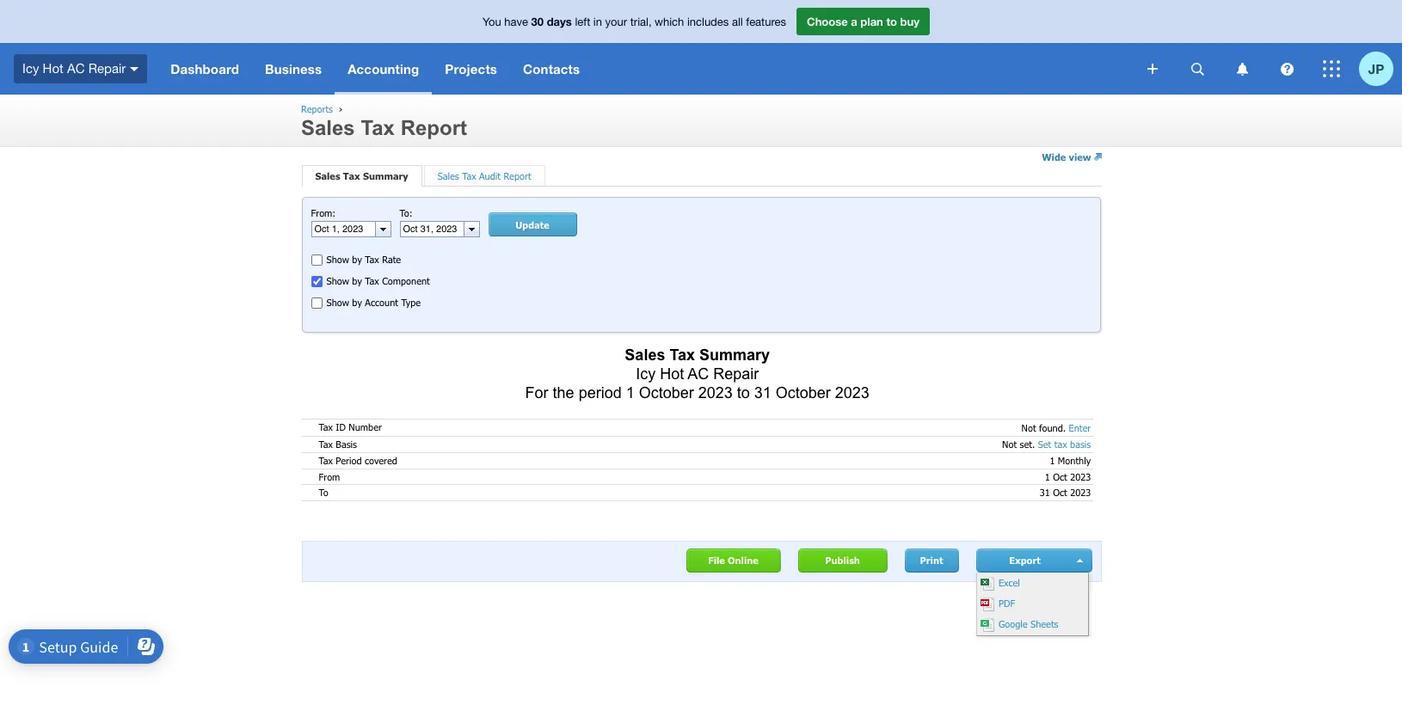 Task type: vqa. For each thing, say whether or not it's contained in the screenshot.
the bottom 31
yes



Task type: describe. For each thing, give the bounding box(es) containing it.
1 monthly
[[1050, 455, 1091, 466]]

31 inside sales tax summary icy hot ac repair for the period 1 october 2023 to 31 october 2023
[[754, 384, 772, 402]]

accounting button
[[335, 43, 432, 95]]

update
[[516, 219, 550, 231]]

from:
[[311, 207, 336, 219]]

choose
[[807, 15, 848, 28]]

reports link
[[301, 103, 333, 114]]

file online
[[708, 555, 759, 566]]

update link
[[488, 213, 577, 237]]

contacts
[[523, 61, 580, 77]]

business
[[265, 61, 322, 77]]

which
[[655, 15, 684, 28]]

projects
[[445, 61, 497, 77]]

sales tax summary link
[[315, 171, 408, 182]]

you have 30 days left in your trial, which includes all features
[[483, 15, 786, 28]]

show for show by account type
[[327, 297, 349, 308]]

print link
[[905, 549, 959, 573]]

sales inside reports › sales tax report
[[301, 116, 355, 139]]

accounting
[[348, 61, 419, 77]]

to inside banner
[[887, 15, 897, 28]]

navigation containing dashboard
[[158, 43, 1136, 95]]

sales tax summary
[[315, 171, 408, 182]]

show for show by tax rate
[[327, 254, 349, 265]]

1 for 1 monthly
[[1050, 455, 1055, 466]]

not for not set. set tax basis
[[1002, 439, 1017, 450]]

the
[[553, 384, 574, 402]]

Show by Tax Component checkbox
[[311, 276, 322, 288]]

tax period covered
[[319, 455, 397, 466]]

1 horizontal spatial svg image
[[1191, 62, 1204, 75]]

1 for 1 oct 2023
[[1045, 471, 1050, 482]]

summary for sales tax summary
[[363, 171, 408, 182]]

1 oct 2023
[[1045, 471, 1091, 482]]

set tax basis link
[[1038, 439, 1091, 450]]

rate
[[382, 254, 401, 265]]

online
[[728, 555, 759, 566]]

excel
[[996, 577, 1020, 589]]

not for not found. enter
[[1022, 422, 1036, 433]]

hot inside sales tax summary icy hot ac repair for the period 1 october 2023 to 31 october 2023
[[660, 365, 684, 383]]

pdf
[[996, 598, 1015, 609]]

for
[[525, 384, 549, 402]]

sales tax summary icy hot ac repair for the period 1 october 2023 to 31 october 2023
[[525, 347, 870, 402]]

projects button
[[432, 43, 510, 95]]

sales tax audit report
[[438, 171, 531, 182]]

show by tax component
[[327, 275, 430, 287]]

enter
[[1069, 422, 1091, 433]]

repair inside popup button
[[88, 61, 126, 76]]

enter link
[[1069, 422, 1091, 433]]

by for show by tax component
[[352, 275, 362, 287]]

oct for 31
[[1053, 487, 1068, 498]]

reports › sales tax report
[[301, 103, 467, 139]]

excel link
[[977, 574, 1088, 595]]

set.
[[1020, 439, 1035, 450]]

icy inside icy hot ac repair popup button
[[22, 61, 39, 76]]

jp button
[[1359, 43, 1402, 95]]

›
[[339, 103, 343, 114]]

1 october from the left
[[639, 384, 694, 402]]

tax inside reports › sales tax report
[[361, 116, 395, 139]]

print
[[920, 555, 943, 566]]

export
[[1009, 555, 1041, 566]]

not set. set tax basis
[[1002, 439, 1091, 450]]

to
[[319, 487, 328, 498]]

report inside reports › sales tax report
[[401, 116, 467, 139]]

type
[[401, 297, 421, 308]]

to inside sales tax summary icy hot ac repair for the period 1 october 2023 to 31 october 2023
[[737, 384, 750, 402]]

dashboard
[[171, 61, 239, 77]]

to:
[[400, 207, 413, 219]]

found.
[[1039, 422, 1066, 433]]

file
[[708, 555, 725, 566]]

basis
[[1070, 439, 1091, 450]]

publish
[[825, 555, 860, 566]]

business button
[[252, 43, 335, 95]]

sales for sales tax summary
[[315, 171, 340, 182]]

icy inside sales tax summary icy hot ac repair for the period 1 october 2023 to 31 october 2023
[[636, 365, 656, 383]]



Task type: locate. For each thing, give the bounding box(es) containing it.
0 horizontal spatial hot
[[43, 61, 63, 76]]

svg image
[[1191, 62, 1204, 75], [130, 67, 139, 71]]

google
[[999, 619, 1028, 630]]

Show by Tax Rate checkbox
[[311, 255, 322, 266]]

reports
[[301, 103, 333, 114]]

summary for sales tax summary icy hot ac repair for the period 1 october 2023 to 31 october 2023
[[700, 347, 770, 364]]

0 horizontal spatial 31
[[754, 384, 772, 402]]

summary
[[363, 171, 408, 182], [700, 347, 770, 364]]

tax basis
[[319, 439, 357, 450]]

plan
[[861, 15, 884, 28]]

0 vertical spatial ac
[[67, 61, 85, 76]]

1 oct from the top
[[1053, 471, 1068, 482]]

period
[[336, 455, 362, 466]]

set
[[1038, 439, 1052, 450]]

your
[[605, 15, 627, 28]]

repair inside sales tax summary icy hot ac repair for the period 1 october 2023 to 31 october 2023
[[713, 365, 759, 383]]

trial,
[[630, 15, 652, 28]]

tax inside sales tax summary icy hot ac repair for the period 1 october 2023 to 31 october 2023
[[670, 347, 695, 364]]

2 oct from the top
[[1053, 487, 1068, 498]]

oct for 1
[[1053, 471, 1068, 482]]

not up set.
[[1022, 422, 1036, 433]]

1 horizontal spatial report
[[504, 171, 531, 182]]

publish button
[[798, 549, 888, 573]]

includes
[[687, 15, 729, 28]]

audit
[[479, 171, 501, 182]]

0 horizontal spatial october
[[639, 384, 694, 402]]

sales inside sales tax summary icy hot ac repair for the period 1 october 2023 to 31 october 2023
[[625, 347, 665, 364]]

a
[[851, 15, 858, 28]]

Show by Account Type checkbox
[[311, 298, 322, 309]]

google sheets link
[[977, 615, 1088, 636]]

0 vertical spatial hot
[[43, 61, 63, 76]]

component
[[382, 275, 430, 287]]

0 vertical spatial 31
[[754, 384, 772, 402]]

tax
[[361, 116, 395, 139], [343, 171, 360, 182], [462, 171, 476, 182], [365, 254, 379, 265], [365, 275, 379, 287], [670, 347, 695, 364], [319, 422, 333, 433], [319, 439, 333, 450], [319, 455, 333, 466]]

google sheets
[[996, 619, 1059, 630]]

ac inside sales tax summary icy hot ac repair for the period 1 october 2023 to 31 october 2023
[[688, 365, 709, 383]]

1 horizontal spatial ac
[[688, 365, 709, 383]]

None text field
[[312, 222, 375, 237]]

0 vertical spatial by
[[352, 254, 362, 265]]

2 by from the top
[[352, 275, 362, 287]]

tax
[[1055, 439, 1067, 450]]

1 horizontal spatial repair
[[713, 365, 759, 383]]

in
[[594, 15, 602, 28]]

1 vertical spatial 31
[[1040, 487, 1050, 498]]

sales
[[301, 116, 355, 139], [315, 171, 340, 182], [438, 171, 459, 182], [625, 347, 665, 364]]

repair
[[88, 61, 126, 76], [713, 365, 759, 383]]

period
[[579, 384, 622, 402]]

show by tax rate
[[327, 254, 401, 265]]

number
[[349, 422, 382, 433]]

banner
[[0, 0, 1402, 95]]

None text field
[[401, 222, 463, 237]]

1 down not set. set tax basis
[[1050, 455, 1055, 466]]

1 vertical spatial hot
[[660, 365, 684, 383]]

2 vertical spatial show
[[327, 297, 349, 308]]

0 horizontal spatial ac
[[67, 61, 85, 76]]

icy hot ac repair
[[22, 61, 126, 76]]

0 vertical spatial show
[[327, 254, 349, 265]]

0 vertical spatial summary
[[363, 171, 408, 182]]

0 horizontal spatial report
[[401, 116, 467, 139]]

pdf link
[[977, 595, 1088, 615]]

features
[[746, 15, 786, 28]]

oct
[[1053, 471, 1068, 482], [1053, 487, 1068, 498]]

hot
[[43, 61, 63, 76], [660, 365, 684, 383]]

show
[[327, 254, 349, 265], [327, 275, 349, 287], [327, 297, 349, 308]]

by
[[352, 254, 362, 265], [352, 275, 362, 287], [352, 297, 362, 308]]

0 vertical spatial not
[[1022, 422, 1036, 433]]

sales for sales tax summary icy hot ac repair for the period 1 october 2023 to 31 october 2023
[[625, 347, 665, 364]]

report
[[401, 116, 467, 139], [504, 171, 531, 182]]

1 vertical spatial not
[[1002, 439, 1017, 450]]

show right "show by account type" checkbox
[[327, 297, 349, 308]]

1 vertical spatial to
[[737, 384, 750, 402]]

0 vertical spatial oct
[[1053, 471, 1068, 482]]

oct up 31 oct 2023
[[1053, 471, 1068, 482]]

2 show from the top
[[327, 275, 349, 287]]

not
[[1022, 422, 1036, 433], [1002, 439, 1017, 450]]

october
[[639, 384, 694, 402], [776, 384, 831, 402]]

navigation
[[158, 43, 1136, 95]]

show right the show by tax rate option
[[327, 254, 349, 265]]

monthly
[[1058, 455, 1091, 466]]

1 vertical spatial show
[[327, 275, 349, 287]]

1 horizontal spatial summary
[[700, 347, 770, 364]]

31 oct 2023
[[1040, 487, 1091, 498]]

0 vertical spatial icy
[[22, 61, 39, 76]]

by for show by account type
[[352, 297, 362, 308]]

export options... image
[[1077, 559, 1085, 563]]

have
[[504, 15, 528, 28]]

show right show by tax component checkbox
[[327, 275, 349, 287]]

1 horizontal spatial to
[[887, 15, 897, 28]]

sheets
[[1031, 619, 1059, 630]]

show by account type
[[327, 297, 421, 308]]

banner containing jp
[[0, 0, 1402, 95]]

1 inside sales tax summary icy hot ac repair for the period 1 october 2023 to 31 october 2023
[[626, 384, 635, 402]]

all
[[732, 15, 743, 28]]

1 vertical spatial icy
[[636, 365, 656, 383]]

0 horizontal spatial repair
[[88, 61, 126, 76]]

covered
[[365, 455, 397, 466]]

0 horizontal spatial icy
[[22, 61, 39, 76]]

tax id number
[[319, 422, 382, 433]]

show for show by tax component
[[327, 275, 349, 287]]

1 horizontal spatial icy
[[636, 365, 656, 383]]

0 horizontal spatial svg image
[[130, 67, 139, 71]]

1 up 31 oct 2023
[[1045, 471, 1050, 482]]

sales tax audit report link
[[438, 171, 531, 182]]

account
[[365, 297, 398, 308]]

choose a plan to buy
[[807, 15, 920, 28]]

1 horizontal spatial hot
[[660, 365, 684, 383]]

dashboard link
[[158, 43, 252, 95]]

not found. enter
[[1022, 422, 1091, 433]]

2 vertical spatial by
[[352, 297, 362, 308]]

2 october from the left
[[776, 384, 831, 402]]

sales for sales tax audit report
[[438, 171, 459, 182]]

oct down 1 oct 2023
[[1053, 487, 1068, 498]]

jp
[[1369, 61, 1385, 76]]

not left set.
[[1002, 439, 1017, 450]]

1 vertical spatial oct
[[1053, 487, 1068, 498]]

1 horizontal spatial not
[[1022, 422, 1036, 433]]

0 horizontal spatial not
[[1002, 439, 1017, 450]]

by up show by tax component
[[352, 254, 362, 265]]

svg image
[[1323, 60, 1341, 77], [1237, 62, 1248, 75], [1281, 62, 1294, 75], [1148, 64, 1158, 74]]

31
[[754, 384, 772, 402], [1040, 487, 1050, 498]]

report right audit
[[504, 171, 531, 182]]

0 vertical spatial 1
[[626, 384, 635, 402]]

basis
[[336, 439, 357, 450]]

0 vertical spatial report
[[401, 116, 467, 139]]

by left 'account'
[[352, 297, 362, 308]]

30
[[531, 15, 544, 28]]

ac inside popup button
[[67, 61, 85, 76]]

3 by from the top
[[352, 297, 362, 308]]

summary inside sales tax summary icy hot ac repair for the period 1 october 2023 to 31 october 2023
[[700, 347, 770, 364]]

0 vertical spatial repair
[[88, 61, 126, 76]]

report down projects
[[401, 116, 467, 139]]

buy
[[900, 15, 920, 28]]

1 horizontal spatial 31
[[1040, 487, 1050, 498]]

svg image inside icy hot ac repair popup button
[[130, 67, 139, 71]]

1
[[626, 384, 635, 402], [1050, 455, 1055, 466], [1045, 471, 1050, 482]]

contacts button
[[510, 43, 593, 95]]

1 by from the top
[[352, 254, 362, 265]]

you
[[483, 15, 501, 28]]

left
[[575, 15, 590, 28]]

days
[[547, 15, 572, 28]]

file online link
[[686, 549, 781, 573]]

1 vertical spatial summary
[[700, 347, 770, 364]]

0 vertical spatial to
[[887, 15, 897, 28]]

1 vertical spatial 1
[[1050, 455, 1055, 466]]

1 vertical spatial repair
[[713, 365, 759, 383]]

3 show from the top
[[327, 297, 349, 308]]

icy
[[22, 61, 39, 76], [636, 365, 656, 383]]

hot inside popup button
[[43, 61, 63, 76]]

1 vertical spatial report
[[504, 171, 531, 182]]

ac
[[67, 61, 85, 76], [688, 365, 709, 383]]

2 vertical spatial 1
[[1045, 471, 1050, 482]]

1 right the 'period'
[[626, 384, 635, 402]]

to
[[887, 15, 897, 28], [737, 384, 750, 402]]

by for show by tax rate
[[352, 254, 362, 265]]

icy hot ac repair button
[[0, 43, 158, 95]]

from
[[319, 471, 340, 482]]

0 horizontal spatial summary
[[363, 171, 408, 182]]

1 horizontal spatial october
[[776, 384, 831, 402]]

1 vertical spatial by
[[352, 275, 362, 287]]

1 show from the top
[[327, 254, 349, 265]]

id
[[336, 422, 346, 433]]

by down show by tax rate at top left
[[352, 275, 362, 287]]

1 vertical spatial ac
[[688, 365, 709, 383]]

0 horizontal spatial to
[[737, 384, 750, 402]]



